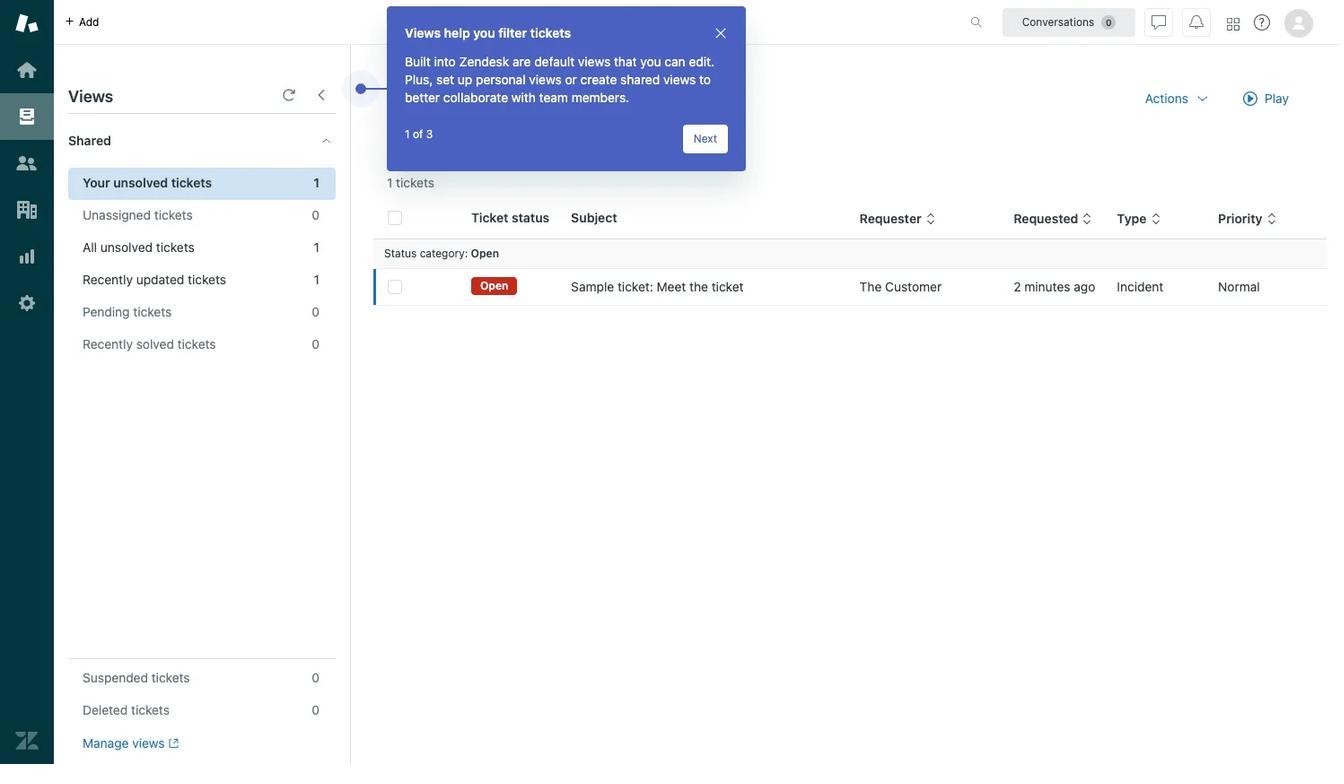 Task type: vqa. For each thing, say whether or not it's contained in the screenshot.
unsolved
yes



Task type: describe. For each thing, give the bounding box(es) containing it.
1 horizontal spatial your unsolved tickets
[[387, 82, 600, 109]]

unassigned
[[83, 207, 151, 223]]

filter
[[416, 135, 441, 148]]

personal
[[476, 72, 526, 87]]

1 vertical spatial your unsolved tickets
[[83, 175, 212, 190]]

organizations image
[[15, 198, 39, 222]]

2 minutes ago
[[1014, 279, 1096, 294]]

all
[[83, 240, 97, 255]]

type
[[1117, 211, 1147, 226]]

set
[[436, 72, 454, 87]]

zendesk products image
[[1227, 18, 1240, 30]]

filter
[[499, 25, 527, 40]]

customers image
[[15, 152, 39, 175]]

1 vertical spatial open
[[480, 280, 509, 293]]

collaborate
[[443, 90, 508, 105]]

manage views
[[83, 736, 165, 752]]

ticket
[[712, 279, 744, 294]]

admin image
[[15, 292, 39, 315]]

plus,
[[405, 72, 433, 87]]

next
[[694, 132, 717, 145]]

shared
[[68, 133, 111, 148]]

1 for your unsolved tickets
[[314, 175, 320, 190]]

get started image
[[15, 58, 39, 82]]

main element
[[0, 0, 54, 765]]

2
[[1014, 279, 1021, 294]]

are
[[513, 54, 531, 69]]

unassigned tickets
[[83, 207, 193, 223]]

sample
[[571, 279, 614, 294]]

you inside built into zendesk are default views that you can edit. plus, set up personal views or create shared views to better collaborate with team members.
[[640, 54, 661, 69]]

conversations button
[[1003, 8, 1136, 36]]

status
[[384, 247, 417, 260]]

type button
[[1117, 211, 1161, 227]]

shared
[[621, 72, 660, 87]]

views up team
[[529, 72, 562, 87]]

0 horizontal spatial you
[[473, 25, 495, 40]]

filter button
[[387, 127, 452, 156]]

0 for pending tickets
[[312, 304, 320, 320]]

up
[[458, 72, 473, 87]]

1 for recently updated tickets
[[314, 272, 320, 287]]

members.
[[572, 90, 630, 105]]

refresh views pane image
[[282, 88, 296, 102]]

views for views help you filter tickets
[[405, 25, 441, 40]]

priority button
[[1218, 211, 1277, 227]]

team
[[539, 90, 568, 105]]

1 horizontal spatial your
[[387, 82, 432, 109]]

edit.
[[689, 54, 715, 69]]

subject
[[571, 210, 617, 225]]

get help image
[[1254, 14, 1270, 31]]

the customer
[[860, 279, 942, 294]]

the
[[690, 279, 708, 294]]

requester button
[[860, 211, 936, 227]]

pending
[[83, 304, 130, 320]]

suspended tickets
[[83, 671, 190, 686]]

views for views
[[68, 87, 113, 106]]

0 for recently solved tickets
[[312, 337, 320, 352]]

0 for unassigned tickets
[[312, 207, 320, 223]]

zendesk support image
[[15, 12, 39, 35]]

views down deleted tickets
[[132, 736, 165, 752]]

sample ticket: meet the ticket
[[571, 279, 744, 294]]

play
[[1265, 91, 1289, 106]]

built into zendesk are default views that you can edit. plus, set up personal views or create shared views to better collaborate with team members.
[[405, 54, 715, 105]]

play button
[[1228, 81, 1305, 117]]

views image
[[15, 105, 39, 128]]

manage views link
[[83, 736, 179, 752]]

0 for suspended tickets
[[312, 671, 320, 686]]

updated
[[136, 272, 184, 287]]

ago
[[1074, 279, 1096, 294]]

1 for all unsolved tickets
[[314, 240, 320, 255]]

sample ticket: meet the ticket link
[[571, 278, 744, 296]]

built
[[405, 54, 431, 69]]

ticket:
[[618, 279, 653, 294]]



Task type: locate. For each thing, give the bounding box(es) containing it.
deleted tickets
[[83, 703, 170, 718]]

1 vertical spatial unsolved
[[113, 175, 168, 190]]

your unsolved tickets
[[387, 82, 600, 109], [83, 175, 212, 190]]

5 0 from the top
[[312, 703, 320, 718]]

tickets inside views help you filter tickets dialog
[[530, 25, 571, 40]]

0 vertical spatial views
[[405, 25, 441, 40]]

pending tickets
[[83, 304, 172, 320]]

zendesk image
[[15, 730, 39, 753]]

views up shared
[[68, 87, 113, 106]]

0 horizontal spatial views
[[68, 87, 113, 106]]

1 vertical spatial you
[[640, 54, 661, 69]]

your unsolved tickets down 'zendesk'
[[387, 82, 600, 109]]

you
[[473, 25, 495, 40], [640, 54, 661, 69]]

0 horizontal spatial your unsolved tickets
[[83, 175, 212, 190]]

1 recently from the top
[[83, 272, 133, 287]]

0 horizontal spatial your
[[83, 175, 110, 190]]

you up 'shared'
[[640, 54, 661, 69]]

recently down pending
[[83, 337, 133, 352]]

views up the create
[[578, 54, 611, 69]]

unsolved down 'zendesk'
[[437, 82, 528, 109]]

1 horizontal spatial views
[[405, 25, 441, 40]]

views up built
[[405, 25, 441, 40]]

close image
[[714, 26, 728, 40]]

0 vertical spatial recently
[[83, 272, 133, 287]]

all unsolved tickets
[[83, 240, 195, 255]]

4 0 from the top
[[312, 671, 320, 686]]

views down can
[[664, 72, 696, 87]]

recently solved tickets
[[83, 337, 216, 352]]

create
[[581, 72, 617, 87]]

normal
[[1218, 279, 1260, 294]]

requested button
[[1014, 211, 1093, 227]]

open right category:
[[471, 247, 499, 260]]

0 vertical spatial unsolved
[[437, 82, 528, 109]]

1 0 from the top
[[312, 207, 320, 223]]

deleted
[[83, 703, 128, 718]]

help
[[444, 25, 470, 40]]

0
[[312, 207, 320, 223], [312, 304, 320, 320], [312, 337, 320, 352], [312, 671, 320, 686], [312, 703, 320, 718]]

unsolved down unassigned
[[100, 240, 153, 255]]

status category: open
[[384, 247, 499, 260]]

category:
[[420, 247, 468, 260]]

recently up pending
[[83, 272, 133, 287]]

unsolved up unassigned tickets
[[113, 175, 168, 190]]

1 vertical spatial recently
[[83, 337, 133, 352]]

manage
[[83, 736, 129, 752]]

that
[[614, 54, 637, 69]]

suspended
[[83, 671, 148, 686]]

open down status category: open
[[480, 280, 509, 293]]

recently
[[83, 272, 133, 287], [83, 337, 133, 352]]

1
[[405, 127, 410, 141], [314, 175, 320, 190], [314, 240, 320, 255], [314, 272, 320, 287]]

1 horizontal spatial you
[[640, 54, 661, 69]]

next button
[[683, 125, 728, 154]]

0 vertical spatial open
[[471, 247, 499, 260]]

views
[[405, 25, 441, 40], [68, 87, 113, 106]]

solved
[[136, 337, 174, 352]]

recently for recently updated tickets
[[83, 272, 133, 287]]

default
[[534, 54, 575, 69]]

meet
[[657, 279, 686, 294]]

shared heading
[[54, 114, 350, 168]]

collapse views pane image
[[314, 88, 329, 102]]

views help you filter tickets
[[405, 25, 571, 40]]

of
[[413, 127, 423, 141]]

(opens in a new tab) image
[[165, 739, 179, 750]]

2 vertical spatial unsolved
[[100, 240, 153, 255]]

unsolved
[[437, 82, 528, 109], [113, 175, 168, 190], [100, 240, 153, 255]]

can
[[665, 54, 686, 69]]

1 vertical spatial your
[[83, 175, 110, 190]]

views help you filter tickets dialog
[[387, 6, 746, 171]]

with
[[512, 90, 536, 105]]

zendesk
[[459, 54, 509, 69]]

0 vertical spatial your unsolved tickets
[[387, 82, 600, 109]]

customer
[[885, 279, 942, 294]]

incident
[[1117, 279, 1164, 294]]

1 vertical spatial views
[[68, 87, 113, 106]]

2 recently from the top
[[83, 337, 133, 352]]

recently updated tickets
[[83, 272, 226, 287]]

or
[[565, 72, 577, 87]]

recently for recently solved tickets
[[83, 337, 133, 352]]

open
[[471, 247, 499, 260], [480, 280, 509, 293]]

2 0 from the top
[[312, 304, 320, 320]]

priority
[[1218, 211, 1263, 226]]

the
[[860, 279, 882, 294]]

your
[[387, 82, 432, 109], [83, 175, 110, 190]]

conversations
[[1022, 15, 1095, 28]]

your down built
[[387, 82, 432, 109]]

row
[[374, 269, 1327, 306]]

minutes
[[1025, 279, 1071, 294]]

tickets
[[530, 25, 571, 40], [533, 82, 600, 109], [171, 175, 212, 190], [154, 207, 193, 223], [156, 240, 195, 255], [188, 272, 226, 287], [133, 304, 172, 320], [177, 337, 216, 352], [152, 671, 190, 686], [131, 703, 170, 718]]

0 vertical spatial your
[[387, 82, 432, 109]]

requested
[[1014, 211, 1079, 226]]

you right help at the left top of page
[[473, 25, 495, 40]]

your up unassigned
[[83, 175, 110, 190]]

requester
[[860, 211, 922, 226]]

shared button
[[54, 114, 302, 168]]

views inside dialog
[[405, 25, 441, 40]]

reporting image
[[15, 245, 39, 268]]

to
[[699, 72, 711, 87]]

views
[[578, 54, 611, 69], [529, 72, 562, 87], [664, 72, 696, 87], [132, 736, 165, 752]]

into
[[434, 54, 456, 69]]

0 for deleted tickets
[[312, 703, 320, 718]]

your unsolved tickets up unassigned tickets
[[83, 175, 212, 190]]

better
[[405, 90, 440, 105]]

3 0 from the top
[[312, 337, 320, 352]]

1 of 3 next
[[405, 127, 717, 145]]

1 inside 1 of 3 next
[[405, 127, 410, 141]]

0 vertical spatial you
[[473, 25, 495, 40]]

3
[[426, 127, 433, 141]]

row containing sample ticket: meet the ticket
[[374, 269, 1327, 306]]



